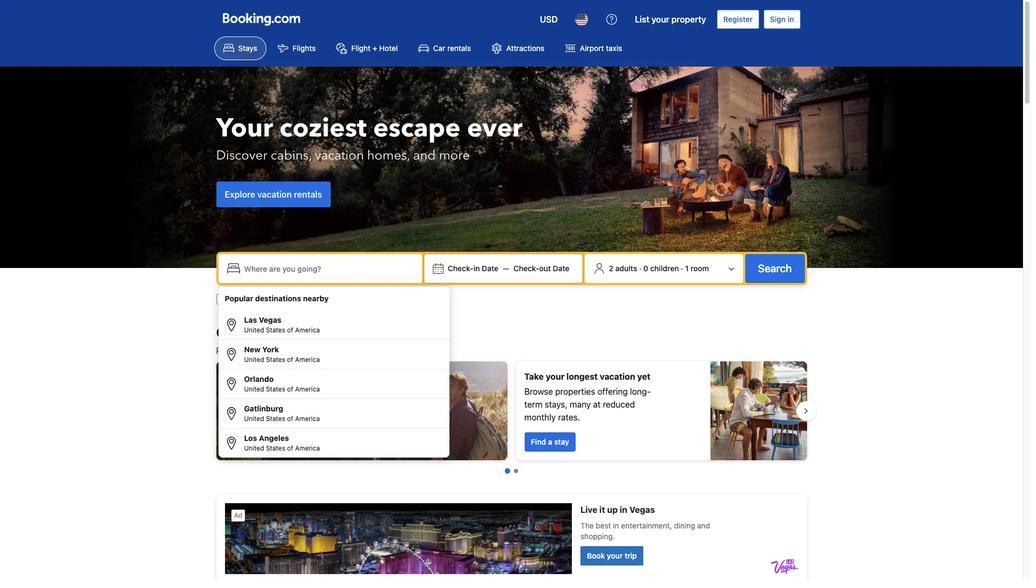 Task type: vqa. For each thing, say whether or not it's contained in the screenshot.
BUTTON
no



Task type: locate. For each thing, give the bounding box(es) containing it.
escape inside "link"
[[266, 431, 292, 440]]

2 adults · 0 children · 1 room
[[609, 264, 710, 273]]

united down gatlinburg
[[244, 415, 264, 423]]

for left you
[[362, 346, 373, 356]]

in
[[788, 15, 795, 24], [474, 264, 480, 273]]

1 · from the left
[[640, 264, 642, 273]]

flight
[[351, 44, 371, 53]]

los angeles united states of america
[[244, 434, 320, 453]]

rentals right car
[[448, 44, 471, 53]]

search
[[759, 262, 792, 275]]

0 vertical spatial more
[[439, 146, 470, 164]]

1 vertical spatial in
[[474, 264, 480, 273]]

1 vertical spatial your
[[546, 372, 565, 382]]

1 horizontal spatial rentals
[[448, 44, 471, 53]]

vacation inside take your longest vacation yet browse properties offering long- term stays, many at reduced monthly rates.
[[600, 372, 636, 382]]

0 horizontal spatial in
[[474, 264, 480, 273]]

at
[[594, 400, 601, 410]]

take your longest vacation yet image
[[711, 362, 807, 461]]

0 horizontal spatial vacation
[[258, 189, 292, 199]]

0 vertical spatial your
[[652, 15, 670, 24]]

0 horizontal spatial escape
[[266, 431, 292, 440]]

united inside los angeles united states of america
[[244, 444, 264, 453]]

1 united from the top
[[244, 326, 264, 334]]

vacation down coziest
[[315, 146, 364, 164]]

united inside las vegas united states of america
[[244, 326, 264, 334]]

united
[[244, 326, 264, 334], [244, 356, 264, 364], [244, 385, 264, 393], [244, 415, 264, 423], [244, 444, 264, 453]]

states down gatlinburg
[[266, 415, 286, 423]]

check-out date button
[[510, 259, 574, 278]]

3 states from the top
[[266, 385, 286, 393]]

room
[[691, 264, 710, 273]]

of inside las vegas united states of america
[[287, 326, 293, 334]]

check- left —
[[448, 264, 474, 273]]

of up find late escape deals
[[287, 415, 293, 423]]

2 united from the top
[[244, 356, 264, 364]]

special
[[308, 346, 335, 356]]

vegas
[[259, 315, 282, 325]]

1 vertical spatial destinations
[[309, 393, 357, 403]]

1 vertical spatial escape
[[266, 431, 292, 440]]

· left 1
[[681, 264, 684, 273]]

new
[[244, 345, 261, 354]]

2 states from the top
[[266, 356, 286, 364]]

0 vertical spatial 15%
[[247, 378, 265, 388]]

1 horizontal spatial vacation
[[315, 146, 364, 164]]

5 america from the top
[[295, 444, 320, 453]]

list box
[[218, 287, 450, 458]]

more down escape
[[439, 146, 470, 164]]

1 horizontal spatial late
[[288, 378, 306, 388]]

america down find late escape deals
[[295, 444, 320, 453]]

2 check- from the left
[[514, 264, 540, 273]]

date left —
[[482, 264, 499, 273]]

2 horizontal spatial vacation
[[600, 372, 636, 382]]

thousands
[[256, 393, 297, 403]]

2 date from the left
[[553, 264, 570, 273]]

america up save
[[295, 385, 320, 393]]

3 america from the top
[[295, 385, 320, 393]]

1 horizontal spatial escape
[[308, 378, 338, 388]]

1 horizontal spatial your
[[652, 15, 670, 24]]

states inside las vegas united states of america
[[266, 326, 286, 334]]

your right list
[[652, 15, 670, 24]]

1 horizontal spatial in
[[788, 15, 795, 24]]

5 united from the top
[[244, 444, 264, 453]]

worldwide
[[225, 406, 265, 416]]

united for los
[[244, 444, 264, 453]]

flight + hotel link
[[327, 37, 407, 60]]

0 horizontal spatial find
[[231, 431, 247, 440]]

deals
[[340, 378, 363, 388], [294, 431, 314, 440]]

5 states from the top
[[266, 444, 286, 453]]

progress bar
[[505, 469, 518, 474]]

0 horizontal spatial ·
[[640, 264, 642, 273]]

america
[[295, 326, 320, 334], [295, 356, 320, 364], [295, 385, 320, 393], [295, 415, 320, 423], [295, 444, 320, 453]]

or
[[323, 406, 331, 416]]

united down orlando
[[244, 385, 264, 393]]

states down orlando
[[266, 385, 286, 393]]

for left work
[[276, 295, 285, 304]]

discover
[[216, 146, 268, 164]]

0 horizontal spatial more
[[333, 406, 353, 416]]

0 vertical spatial destinations
[[255, 294, 301, 303]]

0 vertical spatial in
[[788, 15, 795, 24]]

·
[[640, 264, 642, 273], [681, 264, 684, 273]]

car
[[433, 44, 446, 53]]

1 vertical spatial deals
[[294, 431, 314, 440]]

0 vertical spatial explore
[[225, 189, 255, 199]]

find a stay link
[[525, 433, 576, 452]]

1 vertical spatial and
[[291, 346, 305, 356]]

1 vertical spatial explore
[[225, 393, 254, 403]]

your for property
[[652, 15, 670, 24]]

for
[[276, 295, 285, 304], [368, 295, 377, 304], [362, 346, 373, 356]]

deals,
[[265, 346, 289, 356]]

15%
[[247, 378, 265, 388], [304, 406, 321, 416]]

deals inside 'save 15% with late escape deals explore thousands of destinations worldwide and save 15% or more'
[[340, 378, 363, 388]]

united down los
[[244, 444, 264, 453]]

in for sign
[[788, 15, 795, 24]]

las vegas united states of america
[[244, 315, 320, 334]]

your right take
[[546, 372, 565, 382]]

more
[[439, 146, 470, 164], [333, 406, 353, 416]]

0 horizontal spatial your
[[546, 372, 565, 382]]

find
[[231, 431, 247, 440], [531, 437, 547, 447]]

escape
[[373, 110, 461, 146]]

i'm looking for flights
[[328, 295, 401, 304]]

destinations
[[255, 294, 301, 303], [309, 393, 357, 403]]

states inside new york united states of america
[[266, 356, 286, 364]]

· left 0
[[640, 264, 642, 273]]

america inside los angeles united states of america
[[295, 444, 320, 453]]

a
[[548, 437, 553, 447]]

check-in date — check-out date
[[448, 264, 570, 273]]

check-
[[448, 264, 474, 273], [514, 264, 540, 273]]

and inside 'save 15% with late escape deals explore thousands of destinations worldwide and save 15% or more'
[[267, 406, 281, 416]]

2 · from the left
[[681, 264, 684, 273]]

register link
[[717, 10, 760, 29]]

1 horizontal spatial find
[[531, 437, 547, 447]]

take your longest vacation yet browse properties offering long- term stays, many at reduced monthly rates.
[[525, 372, 651, 422]]

homes,
[[367, 146, 410, 164]]

of down angeles on the left of the page
[[287, 444, 293, 453]]

region
[[208, 357, 816, 465]]

and down escape
[[413, 146, 436, 164]]

your inside take your longest vacation yet browse properties offering long- term stays, many at reduced monthly rates.
[[546, 372, 565, 382]]

states down vegas in the bottom of the page
[[266, 326, 286, 334]]

and down the thousands
[[267, 406, 281, 416]]

of up save
[[299, 393, 307, 403]]

many
[[570, 400, 591, 410]]

united for new
[[244, 356, 264, 364]]

deals down save
[[294, 431, 314, 440]]

save 15% with late escape deals explore thousands of destinations worldwide and save 15% or more
[[225, 378, 363, 416]]

find inside find late escape deals "link"
[[231, 431, 247, 440]]

1 vertical spatial rentals
[[294, 189, 322, 199]]

escape up or at bottom left
[[308, 378, 338, 388]]

for left flights
[[368, 295, 377, 304]]

15% left or at bottom left
[[304, 406, 321, 416]]

0 vertical spatial vacation
[[315, 146, 364, 164]]

escape
[[308, 378, 338, 388], [266, 431, 292, 440]]

explore
[[225, 189, 255, 199], [225, 393, 254, 403]]

1 horizontal spatial 15%
[[304, 406, 321, 416]]

monthly
[[525, 413, 556, 422]]

0 vertical spatial escape
[[308, 378, 338, 388]]

more right or at bottom left
[[333, 406, 353, 416]]

america inside new york united states of america
[[295, 356, 320, 364]]

1 states from the top
[[266, 326, 286, 334]]

list
[[636, 15, 650, 24]]

0 horizontal spatial late
[[249, 431, 264, 440]]

1 horizontal spatial check-
[[514, 264, 540, 273]]

angeles
[[259, 434, 289, 443]]

united down the "las"
[[244, 326, 264, 334]]

of inside orlando united states of america
[[287, 385, 293, 393]]

vacation up offering
[[600, 372, 636, 382]]

sign in
[[771, 15, 795, 24]]

america for vegas
[[295, 326, 320, 334]]

find left a
[[531, 437, 547, 447]]

date right out in the right of the page
[[553, 264, 570, 273]]

america right deals,
[[295, 356, 320, 364]]

of inside gatlinburg united states of america
[[287, 415, 293, 423]]

work
[[287, 295, 304, 304]]

hotel
[[380, 44, 398, 53]]

united down new
[[244, 356, 264, 364]]

2 america from the top
[[295, 356, 320, 364]]

states down york
[[266, 356, 286, 364]]

states for las vegas
[[266, 326, 286, 334]]

for inside the offers promotions, deals, and special offers for you
[[362, 346, 373, 356]]

america for angeles
[[295, 444, 320, 453]]

4 america from the top
[[295, 415, 320, 423]]

1 horizontal spatial and
[[291, 346, 305, 356]]

2 horizontal spatial and
[[413, 146, 436, 164]]

0 vertical spatial and
[[413, 146, 436, 164]]

take
[[525, 372, 544, 382]]

escape down gatlinburg united states of america
[[266, 431, 292, 440]]

1 horizontal spatial deals
[[340, 378, 363, 388]]

of right with
[[287, 385, 293, 393]]

america for york
[[295, 356, 320, 364]]

i'm
[[231, 295, 242, 304]]

3 united from the top
[[244, 385, 264, 393]]

0 horizontal spatial check-
[[448, 264, 474, 273]]

15% left with
[[247, 378, 265, 388]]

america inside las vegas united states of america
[[295, 326, 320, 334]]

in left —
[[474, 264, 480, 273]]

vacation down cabins, on the top left
[[258, 189, 292, 199]]

america up special
[[295, 326, 320, 334]]

1 vertical spatial vacation
[[258, 189, 292, 199]]

las
[[244, 315, 257, 325]]

2 vertical spatial vacation
[[600, 372, 636, 382]]

find inside 'find a stay' link
[[531, 437, 547, 447]]

stays,
[[545, 400, 568, 410]]

group of friends hiking in the mountains on a sunny day image
[[216, 362, 508, 461]]

region containing take your longest vacation yet
[[208, 357, 816, 465]]

sign in link
[[764, 10, 801, 29]]

1 america from the top
[[295, 326, 320, 334]]

rentals down cabins, on the top left
[[294, 189, 322, 199]]

i'm traveling for work
[[231, 295, 304, 304]]

yet
[[638, 372, 651, 382]]

1 horizontal spatial ·
[[681, 264, 684, 273]]

late inside "link"
[[249, 431, 264, 440]]

0 horizontal spatial date
[[482, 264, 499, 273]]

and inside the offers promotions, deals, and special offers for you
[[291, 346, 305, 356]]

0 horizontal spatial deals
[[294, 431, 314, 440]]

attractions link
[[483, 37, 554, 60]]

1 vertical spatial more
[[333, 406, 353, 416]]

0 vertical spatial rentals
[[448, 44, 471, 53]]

1 horizontal spatial date
[[553, 264, 570, 273]]

4 states from the top
[[266, 415, 286, 423]]

find for browse properties offering long- term stays, many at reduced monthly rates.
[[531, 437, 547, 447]]

states inside orlando united states of america
[[266, 385, 286, 393]]

destinations up vegas in the bottom of the page
[[255, 294, 301, 303]]

0 vertical spatial deals
[[340, 378, 363, 388]]

1 horizontal spatial more
[[439, 146, 470, 164]]

2 explore from the top
[[225, 393, 254, 403]]

of inside new york united states of america
[[287, 356, 293, 364]]

explore up worldwide on the left of the page
[[225, 393, 254, 403]]

of up deals,
[[287, 326, 293, 334]]

sign
[[771, 15, 786, 24]]

states down angeles on the left of the page
[[266, 444, 286, 453]]

america left or at bottom left
[[295, 415, 320, 423]]

advertisement region
[[216, 495, 807, 580]]

0 vertical spatial late
[[288, 378, 306, 388]]

0 horizontal spatial and
[[267, 406, 281, 416]]

check- right —
[[514, 264, 540, 273]]

destinations up or at bottom left
[[309, 393, 357, 403]]

stays
[[238, 44, 257, 53]]

states inside los angeles united states of america
[[266, 444, 286, 453]]

of up orlando united states of america
[[287, 356, 293, 364]]

1 vertical spatial late
[[249, 431, 264, 440]]

deals down offers
[[340, 378, 363, 388]]

1 horizontal spatial destinations
[[309, 393, 357, 403]]

your coziest escape ever discover cabins, vacation homes, and more
[[216, 110, 523, 164]]

los
[[244, 434, 257, 443]]

out
[[540, 264, 551, 273]]

explore down discover
[[225, 189, 255, 199]]

find down worldwide on the left of the page
[[231, 431, 247, 440]]

in right sign
[[788, 15, 795, 24]]

states
[[266, 326, 286, 334], [266, 356, 286, 364], [266, 385, 286, 393], [266, 415, 286, 423], [266, 444, 286, 453]]

4 united from the top
[[244, 415, 264, 423]]

united inside orlando united states of america
[[244, 385, 264, 393]]

2 vertical spatial and
[[267, 406, 281, 416]]

your for longest
[[546, 372, 565, 382]]

united inside new york united states of america
[[244, 356, 264, 364]]

and right deals,
[[291, 346, 305, 356]]



Task type: describe. For each thing, give the bounding box(es) containing it.
explore vacation rentals
[[225, 189, 322, 199]]

progress bar inside offers main content
[[505, 469, 518, 474]]

your
[[216, 110, 273, 146]]

gatlinburg united states of america
[[244, 404, 320, 423]]

car rentals
[[433, 44, 471, 53]]

offers main content
[[208, 325, 816, 580]]

register
[[724, 15, 753, 24]]

find for explore thousands of destinations worldwide and save 15% or more
[[231, 431, 247, 440]]

1 check- from the left
[[448, 264, 474, 273]]

properties
[[556, 387, 596, 397]]

0
[[644, 264, 649, 273]]

escape inside 'save 15% with late escape deals explore thousands of destinations worldwide and save 15% or more'
[[308, 378, 338, 388]]

stays link
[[214, 37, 267, 60]]

vacation inside your coziest escape ever discover cabins, vacation homes, and more
[[315, 146, 364, 164]]

+
[[373, 44, 377, 53]]

0 horizontal spatial 15%
[[247, 378, 265, 388]]

york
[[262, 345, 279, 354]]

search button
[[746, 254, 805, 283]]

and inside your coziest escape ever discover cabins, vacation homes, and more
[[413, 146, 436, 164]]

usd
[[540, 15, 558, 24]]

booking.com image
[[223, 13, 300, 26]]

deals inside "link"
[[294, 431, 314, 440]]

gatlinburg
[[244, 404, 283, 413]]

0 horizontal spatial rentals
[[294, 189, 322, 199]]

flights link
[[269, 37, 325, 60]]

save
[[225, 378, 245, 388]]

taxis
[[606, 44, 623, 53]]

children
[[651, 264, 679, 273]]

in for check-
[[474, 264, 480, 273]]

i'm
[[328, 295, 338, 304]]

more inside 'save 15% with late escape deals explore thousands of destinations worldwide and save 15% or more'
[[333, 406, 353, 416]]

explore vacation rentals link
[[216, 181, 331, 207]]

orlando
[[244, 375, 274, 384]]

with
[[268, 378, 286, 388]]

america inside gatlinburg united states of america
[[295, 415, 320, 423]]

1 vertical spatial 15%
[[304, 406, 321, 416]]

united for las
[[244, 326, 264, 334]]

traveling
[[244, 295, 274, 304]]

popular
[[225, 294, 253, 303]]

0 horizontal spatial destinations
[[255, 294, 301, 303]]

ever
[[467, 110, 523, 146]]

united inside gatlinburg united states of america
[[244, 415, 264, 423]]

coziest
[[280, 110, 367, 146]]

of inside los angeles united states of america
[[287, 444, 293, 453]]

states for new york
[[266, 356, 286, 364]]

offers
[[337, 346, 360, 356]]

cabins,
[[271, 146, 312, 164]]

for for work
[[276, 295, 285, 304]]

offering
[[598, 387, 628, 397]]

long-
[[631, 387, 651, 397]]

orlando united states of america
[[244, 375, 320, 393]]

Where are you going? field
[[240, 259, 418, 278]]

flights
[[379, 295, 401, 304]]

offers
[[216, 325, 255, 342]]

attractions
[[507, 44, 545, 53]]

explore inside 'save 15% with late escape deals explore thousands of destinations worldwide and save 15% or more'
[[225, 393, 254, 403]]

airport taxis
[[580, 44, 623, 53]]

1 date from the left
[[482, 264, 499, 273]]

2
[[609, 264, 614, 273]]

reduced
[[603, 400, 635, 410]]

1 explore from the top
[[225, 189, 255, 199]]

stay
[[555, 437, 570, 447]]

promotions,
[[216, 346, 263, 356]]

states for los angeles
[[266, 444, 286, 453]]

adults
[[616, 264, 638, 273]]

find a stay
[[531, 437, 570, 447]]

car rentals link
[[409, 37, 480, 60]]

you
[[375, 346, 389, 356]]

list your property
[[636, 15, 707, 24]]

1
[[686, 264, 689, 273]]

rates.
[[558, 413, 581, 422]]

find late escape deals
[[231, 431, 314, 440]]

list box containing popular destinations nearby
[[218, 287, 450, 458]]

america inside orlando united states of america
[[295, 385, 320, 393]]

for for flights
[[368, 295, 377, 304]]

2 adults · 0 children · 1 room button
[[589, 259, 739, 279]]

more inside your coziest escape ever discover cabins, vacation homes, and more
[[439, 146, 470, 164]]

states inside gatlinburg united states of america
[[266, 415, 286, 423]]

popular destinations nearby
[[225, 294, 329, 303]]

airport
[[580, 44, 604, 53]]

—
[[503, 264, 510, 273]]

nearby
[[303, 294, 329, 303]]

save
[[284, 406, 302, 416]]

popular destinations nearby group
[[218, 311, 450, 458]]

property
[[672, 15, 707, 24]]

destinations inside 'save 15% with late escape deals explore thousands of destinations worldwide and save 15% or more'
[[309, 393, 357, 403]]

longest
[[567, 372, 598, 382]]

list your property link
[[629, 6, 713, 32]]

looking
[[340, 295, 366, 304]]

flights
[[293, 44, 316, 53]]

usd button
[[534, 6, 565, 32]]

flight + hotel
[[351, 44, 398, 53]]

of inside 'save 15% with late escape deals explore thousands of destinations worldwide and save 15% or more'
[[299, 393, 307, 403]]

offers promotions, deals, and special offers for you
[[216, 325, 389, 356]]

airport taxis link
[[556, 37, 632, 60]]

late inside 'save 15% with late escape deals explore thousands of destinations worldwide and save 15% or more'
[[288, 378, 306, 388]]

new york united states of america
[[244, 345, 320, 364]]



